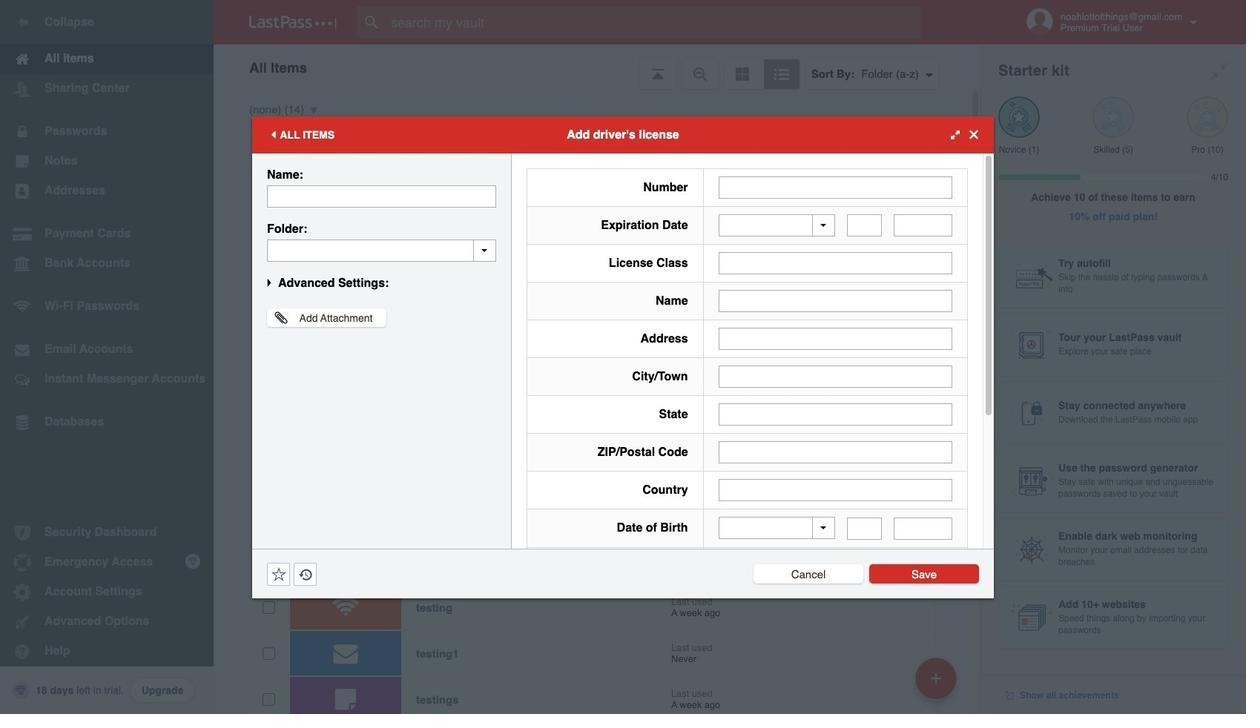 Task type: locate. For each thing, give the bounding box(es) containing it.
Search search field
[[358, 6, 950, 39]]

new item image
[[931, 673, 941, 684]]

search my vault text field
[[358, 6, 950, 39]]

None text field
[[894, 214, 952, 237], [718, 290, 952, 312], [718, 366, 952, 388], [718, 404, 952, 426], [894, 517, 952, 540], [894, 214, 952, 237], [718, 290, 952, 312], [718, 366, 952, 388], [718, 404, 952, 426], [894, 517, 952, 540]]

dialog
[[252, 116, 994, 714]]

None text field
[[718, 176, 952, 198], [267, 185, 496, 207], [847, 214, 882, 237], [267, 239, 496, 261], [718, 252, 952, 274], [718, 328, 952, 350], [718, 441, 952, 464], [718, 479, 952, 501], [847, 517, 882, 540], [718, 176, 952, 198], [267, 185, 496, 207], [847, 214, 882, 237], [267, 239, 496, 261], [718, 252, 952, 274], [718, 328, 952, 350], [718, 441, 952, 464], [718, 479, 952, 501], [847, 517, 882, 540]]



Task type: describe. For each thing, give the bounding box(es) containing it.
vault options navigation
[[214, 45, 981, 89]]

new item navigation
[[910, 654, 966, 714]]

lastpass image
[[249, 16, 337, 29]]

main navigation navigation
[[0, 0, 214, 714]]



